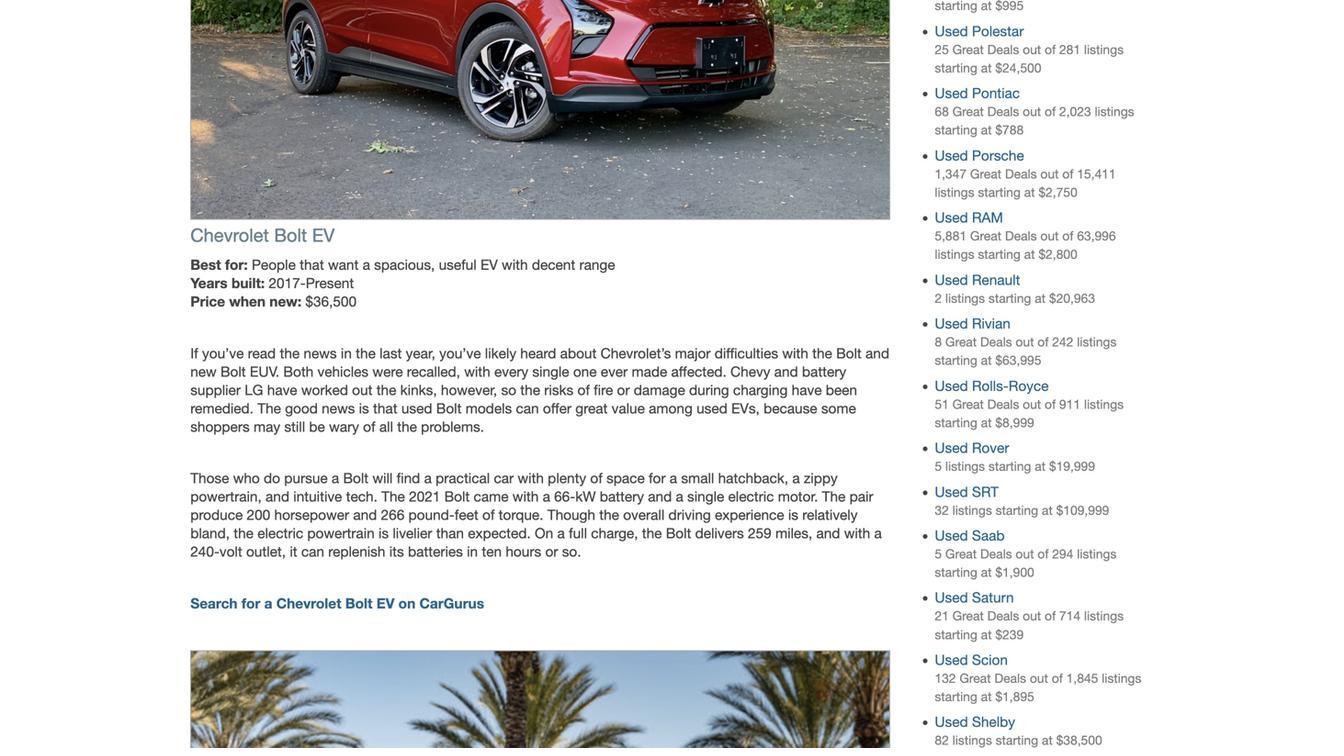 Task type: locate. For each thing, give the bounding box(es) containing it.
of up $2,750
[[1062, 167, 1073, 181]]

that
[[300, 257, 324, 273], [373, 400, 397, 417]]

$8,999
[[995, 416, 1034, 430]]

$239
[[995, 628, 1024, 642]]

266
[[381, 507, 405, 524]]

63,996
[[1077, 229, 1116, 244]]

cargurus
[[419, 595, 484, 612]]

used rivian link
[[935, 316, 1010, 332]]

heard
[[520, 345, 556, 362]]

and down 'do'
[[266, 489, 289, 505]]

at for rivian
[[981, 353, 992, 368]]

starting inside 21 great deals out of 714 listings starting at
[[935, 628, 977, 642]]

at inside 132 great deals out of 1,845 listings starting at
[[981, 690, 992, 705]]

listings inside 25 great deals out of 281 listings starting at
[[1084, 42, 1124, 57]]

the up may on the bottom of page
[[257, 400, 281, 417]]

1 horizontal spatial battery
[[802, 364, 846, 380]]

great inside 1,347 great deals out of 15,411 listings starting at
[[970, 167, 1002, 181]]

32
[[935, 503, 949, 518]]

out up $24,500
[[1023, 42, 1041, 57]]

used up 8
[[935, 316, 968, 332]]

starting for porsche
[[978, 185, 1021, 200]]

starting for pontiac
[[935, 123, 977, 137]]

starting down shelby
[[996, 734, 1038, 749]]

0 horizontal spatial ev
[[312, 225, 335, 246]]

used for used ram
[[935, 210, 968, 226]]

porsche
[[972, 147, 1024, 164]]

for right the 'space'
[[649, 470, 666, 487]]

0 vertical spatial is
[[359, 400, 369, 417]]

2 have from the left
[[792, 382, 822, 399]]

used up 1,347
[[935, 147, 968, 164]]

starting inside 132 great deals out of 1,845 listings starting at
[[935, 690, 977, 705]]

21
[[935, 609, 949, 624]]

at left $20,963
[[1035, 291, 1046, 306]]

deals inside 5 great deals out of 294 listings starting at
[[980, 547, 1012, 562]]

1 horizontal spatial in
[[467, 544, 478, 561]]

saturn
[[972, 590, 1014, 607]]

12 used from the top
[[935, 652, 968, 669]]

2 5 from the top
[[935, 547, 942, 562]]

used up 25
[[935, 23, 968, 39]]

listings down 5,881
[[935, 247, 974, 262]]

ev up want
[[312, 225, 335, 246]]

of for used saturn
[[1045, 609, 1056, 624]]

models
[[466, 400, 512, 417]]

is inside if you've read the news in the last year, you've likely heard about chevrolet's major difficulties with the bolt and new bolt euv. both vehicles were recalled, with every single one ever made affected. chevy and battery supplier lg have worked out the kinks, however, so the risks of fire or damage during charging have been remedied. the good news is that used bolt models can offer great value among used evs, because some shoppers may still be wary of all the problems.
[[359, 400, 369, 417]]

0 horizontal spatial can
[[301, 544, 324, 561]]

2 used from the top
[[935, 85, 968, 102]]

is
[[359, 400, 369, 417], [788, 507, 798, 524], [379, 526, 389, 542]]

starting for scion
[[935, 690, 977, 705]]

1 horizontal spatial have
[[792, 382, 822, 399]]

9 used from the top
[[935, 484, 968, 501]]

used up 2
[[935, 272, 968, 288]]

among
[[649, 400, 693, 417]]

battery down the 'space'
[[600, 489, 644, 505]]

of for used ram
[[1062, 229, 1073, 244]]

deals inside the 8 great deals out of 242 listings starting at
[[980, 335, 1012, 350]]

of inside 5 great deals out of 294 listings starting at
[[1038, 547, 1049, 562]]

0 vertical spatial in
[[341, 345, 352, 362]]

0 horizontal spatial single
[[532, 364, 569, 380]]

0 vertical spatial or
[[617, 382, 630, 399]]

out for used saturn
[[1023, 609, 1041, 624]]

if
[[190, 345, 198, 362]]

relatively
[[802, 507, 858, 524]]

used pontiac link
[[935, 85, 1020, 102]]

5
[[935, 459, 942, 474], [935, 547, 942, 562]]

at for ram
[[1024, 247, 1035, 262]]

you've
[[202, 345, 244, 362], [439, 345, 481, 362]]

of left all
[[363, 419, 375, 435]]

out down 'vehicles'
[[352, 382, 373, 399]]

of inside 51 great deals out of 911 listings starting at
[[1045, 397, 1056, 412]]

electric up it
[[257, 526, 303, 542]]

out inside 21 great deals out of 714 listings starting at
[[1023, 609, 1041, 624]]

1 horizontal spatial electric
[[728, 489, 774, 505]]

great inside 25 great deals out of 281 listings starting at
[[952, 42, 984, 57]]

1 horizontal spatial is
[[379, 526, 389, 542]]

starting down 21
[[935, 628, 977, 642]]

used
[[401, 400, 432, 417], [697, 400, 727, 417]]

used up 5,881
[[935, 210, 968, 226]]

0 horizontal spatial that
[[300, 257, 324, 273]]

1 5 from the top
[[935, 459, 942, 474]]

used up 51 at the bottom right of the page
[[935, 378, 968, 394]]

battery
[[802, 364, 846, 380], [600, 489, 644, 505]]

132
[[935, 672, 956, 686]]

out inside 25 great deals out of 281 listings starting at
[[1023, 42, 1041, 57]]

1 vertical spatial 5
[[935, 547, 942, 562]]

of left "714"
[[1045, 609, 1056, 624]]

5 down used saab
[[935, 547, 942, 562]]

starting inside "68 great deals out of 2,023 listings starting at"
[[935, 123, 977, 137]]

want
[[328, 257, 359, 273]]

a left full
[[557, 526, 565, 542]]

4 used from the top
[[935, 210, 968, 226]]

starting for saturn
[[935, 628, 977, 642]]

a down outlet,
[[264, 595, 272, 612]]

great inside "68 great deals out of 2,023 listings starting at"
[[952, 104, 984, 119]]

at for porsche
[[1024, 185, 1035, 200]]

starting inside 5 great deals out of 294 listings starting at
[[935, 566, 977, 580]]

listings down used shelby link
[[952, 734, 992, 749]]

shoppers
[[190, 419, 250, 435]]

listings inside used renault 2 listings starting at $20,963
[[945, 291, 985, 306]]

out inside 5,881 great deals out of 63,996 listings starting at
[[1040, 229, 1059, 244]]

deals up the $1,895
[[994, 672, 1026, 686]]

great for polestar
[[952, 42, 984, 57]]

with
[[502, 257, 528, 273], [782, 345, 808, 362], [464, 364, 490, 380], [518, 470, 544, 487], [512, 489, 539, 505], [844, 526, 870, 542]]

out inside if you've read the news in the last year, you've likely heard about chevrolet's major difficulties with the bolt and new bolt euv. both vehicles were recalled, with every single one ever made affected. chevy and battery supplier lg have worked out the kinks, however, so the risks of fire or damage during charging have been remedied. the good news is that used bolt models can offer great value among used evs, because some shoppers may still be wary of all the problems.
[[352, 382, 373, 399]]

starting inside 1,347 great deals out of 15,411 listings starting at
[[978, 185, 1021, 200]]

the left last
[[356, 345, 376, 362]]

at inside 25 great deals out of 281 listings starting at
[[981, 61, 992, 75]]

torque.
[[499, 507, 543, 524]]

used for used rivian
[[935, 316, 968, 332]]

at for polestar
[[981, 61, 992, 75]]

likely
[[485, 345, 516, 362]]

at inside 1,347 great deals out of 15,411 listings starting at
[[1024, 185, 1035, 200]]

great for saab
[[945, 547, 977, 562]]

listings inside 51 great deals out of 911 listings starting at
[[1084, 397, 1124, 412]]

of inside 1,347 great deals out of 15,411 listings starting at
[[1062, 167, 1073, 181]]

0 vertical spatial single
[[532, 364, 569, 380]]

deals inside 51 great deals out of 911 listings starting at
[[987, 397, 1019, 412]]

$36,500
[[305, 294, 357, 310]]

of inside "68 great deals out of 2,023 listings starting at"
[[1045, 104, 1056, 119]]

with right car
[[518, 470, 544, 487]]

great inside 5 great deals out of 294 listings starting at
[[945, 547, 977, 562]]

out for used rolls-royce
[[1023, 397, 1041, 412]]

0 horizontal spatial the
[[257, 400, 281, 417]]

out up $239
[[1023, 609, 1041, 624]]

starting inside the 8 great deals out of 242 listings starting at
[[935, 353, 977, 368]]

of inside 132 great deals out of 1,845 listings starting at
[[1052, 672, 1063, 686]]

at inside used renault 2 listings starting at $20,963
[[1035, 291, 1046, 306]]

the up "266"
[[381, 489, 405, 505]]

out up the "$2,800"
[[1040, 229, 1059, 244]]

used down kinks, in the left of the page
[[401, 400, 432, 417]]

8 great deals out of 242 listings starting at
[[935, 335, 1117, 368]]

listings for used scion
[[1102, 672, 1141, 686]]

great inside the 8 great deals out of 242 listings starting at
[[945, 335, 977, 350]]

at inside 21 great deals out of 714 listings starting at
[[981, 628, 992, 642]]

out inside 1,347 great deals out of 15,411 listings starting at
[[1040, 167, 1059, 181]]

starting down renault
[[989, 291, 1031, 306]]

of for used porsche
[[1062, 167, 1073, 181]]

great for rivian
[[945, 335, 977, 350]]

1 vertical spatial in
[[467, 544, 478, 561]]

deals inside 132 great deals out of 1,845 listings starting at
[[994, 672, 1026, 686]]

used up 21
[[935, 590, 968, 607]]

1 vertical spatial that
[[373, 400, 397, 417]]

ever
[[601, 364, 628, 380]]

out inside 132 great deals out of 1,845 listings starting at
[[1030, 672, 1048, 686]]

5 used from the top
[[935, 272, 968, 288]]

great down used porsche link
[[970, 167, 1002, 181]]

and up "charging"
[[774, 364, 798, 380]]

starting down 68
[[935, 123, 977, 137]]

5,881 great deals out of 63,996 listings starting at
[[935, 229, 1116, 262]]

1 horizontal spatial single
[[687, 489, 724, 505]]

deals for porsche
[[1005, 167, 1037, 181]]

bolt up problems.
[[436, 400, 462, 417]]

deals inside "68 great deals out of 2,023 listings starting at"
[[987, 104, 1019, 119]]

used pontiac
[[935, 85, 1020, 102]]

listings right 911
[[1084, 397, 1124, 412]]

0 horizontal spatial used
[[401, 400, 432, 417]]

714
[[1059, 609, 1081, 624]]

listings right '242' at top
[[1077, 335, 1117, 350]]

about
[[560, 345, 597, 362]]

1 vertical spatial for
[[241, 595, 260, 612]]

at inside 5,881 great deals out of 63,996 listings starting at
[[1024, 247, 1035, 262]]

0 horizontal spatial electric
[[257, 526, 303, 542]]

1 vertical spatial battery
[[600, 489, 644, 505]]

0 horizontal spatial you've
[[202, 345, 244, 362]]

$2,800
[[1039, 247, 1077, 262]]

1 horizontal spatial can
[[516, 400, 539, 417]]

2 vertical spatial ev
[[376, 595, 395, 612]]

starting down 25
[[935, 61, 977, 75]]

the
[[257, 400, 281, 417], [381, 489, 405, 505], [822, 489, 846, 505]]

0 horizontal spatial or
[[545, 544, 558, 561]]

with left the decent
[[502, 257, 528, 273]]

deals down the porsche
[[1005, 167, 1037, 181]]

came
[[474, 489, 509, 505]]

of inside 21 great deals out of 714 listings starting at
[[1045, 609, 1056, 624]]

of inside the 8 great deals out of 242 listings starting at
[[1038, 335, 1049, 350]]

10 used from the top
[[935, 528, 968, 544]]

deals down saab
[[980, 547, 1012, 562]]

hours
[[506, 544, 541, 561]]

than
[[436, 526, 464, 542]]

out inside 5 great deals out of 294 listings starting at
[[1016, 547, 1034, 562]]

starting for saab
[[935, 566, 977, 580]]

of left '242' at top
[[1038, 335, 1049, 350]]

at inside the 8 great deals out of 242 listings starting at
[[981, 353, 992, 368]]

0 horizontal spatial is
[[359, 400, 369, 417]]

1 horizontal spatial the
[[381, 489, 405, 505]]

or
[[617, 382, 630, 399], [545, 544, 558, 561]]

15,411
[[1077, 167, 1116, 181]]

great inside 51 great deals out of 911 listings starting at
[[952, 397, 984, 412]]

0 vertical spatial 5
[[935, 459, 942, 474]]

at inside 5 great deals out of 294 listings starting at
[[981, 566, 992, 580]]

66-
[[554, 489, 575, 505]]

decent
[[532, 257, 575, 273]]

out up $788
[[1023, 104, 1041, 119]]

great inside 132 great deals out of 1,845 listings starting at
[[960, 672, 991, 686]]

2021
[[409, 489, 440, 505]]

driving
[[668, 507, 711, 524]]

great down the used scion link
[[960, 672, 991, 686]]

0 horizontal spatial in
[[341, 345, 352, 362]]

1 vertical spatial ev
[[480, 257, 498, 273]]

out inside 51 great deals out of 911 listings starting at
[[1023, 397, 1041, 412]]

with up torque.
[[512, 489, 539, 505]]

at inside "68 great deals out of 2,023 listings starting at"
[[981, 123, 992, 137]]

a up intuitive
[[332, 470, 339, 487]]

1 horizontal spatial for
[[649, 470, 666, 487]]

of left 1,845
[[1052, 672, 1063, 686]]

listings for used ram
[[935, 247, 974, 262]]

of left 2,023
[[1045, 104, 1056, 119]]

great for ram
[[970, 229, 1002, 244]]

great down 'used rivian'
[[945, 335, 977, 350]]

0 vertical spatial battery
[[802, 364, 846, 380]]

vehicles
[[317, 364, 369, 380]]

1 vertical spatial can
[[301, 544, 324, 561]]

chevy
[[730, 364, 770, 380]]

great inside 5,881 great deals out of 63,996 listings starting at
[[970, 229, 1002, 244]]

ev
[[312, 225, 335, 246], [480, 257, 498, 273], [376, 595, 395, 612]]

3 used from the top
[[935, 147, 968, 164]]

listings inside 132 great deals out of 1,845 listings starting at
[[1102, 672, 1141, 686]]

out up $1,900
[[1016, 547, 1034, 562]]

of inside 5,881 great deals out of 63,996 listings starting at
[[1062, 229, 1073, 244]]

used inside used srt 32 listings starting at $109,999
[[935, 484, 968, 501]]

used up 132
[[935, 652, 968, 669]]

bolt
[[274, 225, 307, 246], [836, 345, 862, 362], [220, 364, 246, 380], [436, 400, 462, 417], [343, 470, 369, 487], [444, 489, 470, 505], [666, 526, 691, 542], [345, 595, 373, 612]]

1 horizontal spatial that
[[373, 400, 397, 417]]

affected.
[[671, 364, 727, 380]]

listings right 294
[[1077, 547, 1117, 562]]

great
[[575, 400, 608, 417]]

1 you've from the left
[[202, 345, 244, 362]]

11 used from the top
[[935, 590, 968, 607]]

on
[[535, 526, 553, 542]]

out down "royce"
[[1023, 397, 1041, 412]]

of for used pontiac
[[1045, 104, 1056, 119]]

1 horizontal spatial you've
[[439, 345, 481, 362]]

can right it
[[301, 544, 324, 561]]

used rover 5 listings starting at $19,999
[[935, 440, 1095, 474]]

$63,995
[[995, 353, 1041, 368]]

used saab link
[[935, 528, 1005, 544]]

great inside 21 great deals out of 714 listings starting at
[[952, 609, 984, 624]]

6 used from the top
[[935, 316, 968, 332]]

at inside 51 great deals out of 911 listings starting at
[[981, 416, 992, 430]]

last
[[380, 345, 402, 362]]

2 vertical spatial is
[[379, 526, 389, 542]]

outlet,
[[246, 544, 286, 561]]

starting down 132
[[935, 690, 977, 705]]

2 used from the left
[[697, 400, 727, 417]]

starting up ram
[[978, 185, 1021, 200]]

chevrolet
[[190, 225, 269, 246], [276, 595, 341, 612]]

1 vertical spatial or
[[545, 544, 558, 561]]

1 vertical spatial chevrolet
[[276, 595, 341, 612]]

may
[[254, 419, 280, 435]]

deals inside 1,347 great deals out of 15,411 listings starting at
[[1005, 167, 1037, 181]]

used inside used rover 5 listings starting at $19,999
[[935, 440, 968, 457]]

0 vertical spatial that
[[300, 257, 324, 273]]

at left the '$38,500'
[[1042, 734, 1053, 749]]

listings inside 5,881 great deals out of 63,996 listings starting at
[[935, 247, 974, 262]]

0 vertical spatial chevrolet
[[190, 225, 269, 246]]

21 great deals out of 714 listings starting at
[[935, 609, 1124, 642]]

you've up the recalled,
[[439, 345, 481, 362]]

at
[[981, 61, 992, 75], [981, 123, 992, 137], [1024, 185, 1035, 200], [1024, 247, 1035, 262], [1035, 291, 1046, 306], [981, 353, 992, 368], [981, 416, 992, 430], [1035, 459, 1046, 474], [1042, 503, 1053, 518], [981, 566, 992, 580], [981, 628, 992, 642], [981, 690, 992, 705], [1042, 734, 1053, 749]]

at inside used srt 32 listings starting at $109,999
[[1042, 503, 1053, 518]]

listings inside 21 great deals out of 714 listings starting at
[[1084, 609, 1124, 624]]

used for used saab
[[935, 528, 968, 544]]

listings for used rolls-royce
[[1084, 397, 1124, 412]]

news up both
[[304, 345, 337, 362]]

of for used rivian
[[1038, 335, 1049, 350]]

listings for used rivian
[[1077, 335, 1117, 350]]

0 vertical spatial can
[[516, 400, 539, 417]]

though
[[547, 507, 595, 524]]

and left 8
[[866, 345, 889, 362]]

starting inside 51 great deals out of 911 listings starting at
[[935, 416, 977, 430]]

the inside if you've read the news in the last year, you've likely heard about chevrolet's major difficulties with the bolt and new bolt euv. both vehicles were recalled, with every single one ever made affected. chevy and battery supplier lg have worked out the kinks, however, so the risks of fire or damage during charging have been remedied. the good news is that used bolt models can offer great value among used evs, because some shoppers may still be wary of all the problems.
[[257, 400, 281, 417]]

or up value
[[617, 382, 630, 399]]

used left rover
[[935, 440, 968, 457]]

0 horizontal spatial battery
[[600, 489, 644, 505]]

deals inside 21 great deals out of 714 listings starting at
[[987, 609, 1019, 624]]

search for a chevrolet bolt ev on cargurus link
[[190, 595, 484, 612]]

bolt up tech.
[[343, 470, 369, 487]]

1 have from the left
[[267, 382, 297, 399]]

you've up "new"
[[202, 345, 244, 362]]

with inside the best for: people that want a spacious, useful ev with decent range years built: 2017-present price when new: $36,500
[[502, 257, 528, 273]]

at up used pontiac link
[[981, 61, 992, 75]]

battery inside if you've read the news in the last year, you've likely heard about chevrolet's major difficulties with the bolt and new bolt euv. both vehicles were recalled, with every single one ever made affected. chevy and battery supplier lg have worked out the kinks, however, so the risks of fire or damage during charging have been remedied. the good news is that used bolt models can offer great value among used evs, because some shoppers may still be wary of all the problems.
[[802, 364, 846, 380]]

powertrain,
[[190, 489, 262, 505]]

great down ram
[[970, 229, 1002, 244]]

5 up used srt link in the right bottom of the page
[[935, 459, 942, 474]]

out inside the 8 great deals out of 242 listings starting at
[[1016, 335, 1034, 350]]

electric
[[728, 489, 774, 505], [257, 526, 303, 542]]

used for used saturn
[[935, 590, 968, 607]]

0 vertical spatial for
[[649, 470, 666, 487]]

euv.
[[250, 364, 279, 380]]

for:
[[225, 256, 248, 273]]

of for used scion
[[1052, 672, 1063, 686]]

5 great deals out of 294 listings starting at
[[935, 547, 1117, 580]]

0 horizontal spatial have
[[267, 382, 297, 399]]

$109,999
[[1056, 503, 1109, 518]]

1 horizontal spatial used
[[697, 400, 727, 417]]

great right 51 at the bottom right of the page
[[952, 397, 984, 412]]

starting inside 25 great deals out of 281 listings starting at
[[935, 61, 977, 75]]

can down so
[[516, 400, 539, 417]]

starting down 8
[[935, 353, 977, 368]]

starting
[[935, 61, 977, 75], [935, 123, 977, 137], [978, 185, 1021, 200], [978, 247, 1021, 262], [989, 291, 1031, 306], [935, 353, 977, 368], [935, 416, 977, 430], [989, 459, 1031, 474], [996, 503, 1038, 518], [935, 566, 977, 580], [935, 628, 977, 642], [935, 690, 977, 705], [996, 734, 1038, 749]]

batteries
[[408, 544, 463, 561]]

value
[[612, 400, 645, 417]]

listings inside 5 great deals out of 294 listings starting at
[[1077, 547, 1117, 562]]

find
[[397, 470, 420, 487]]

the up relatively
[[822, 489, 846, 505]]

new
[[190, 364, 217, 380]]

great for rolls-
[[952, 397, 984, 412]]

and
[[866, 345, 889, 362], [774, 364, 798, 380], [266, 489, 289, 505], [648, 489, 672, 505], [353, 507, 377, 524], [816, 526, 840, 542]]

great down 'used saturn'
[[952, 609, 984, 624]]

$38,500
[[1056, 734, 1102, 749]]

1 used from the left
[[401, 400, 432, 417]]

starting inside 5,881 great deals out of 63,996 listings starting at
[[978, 247, 1021, 262]]

2 you've from the left
[[439, 345, 481, 362]]

listings inside 1,347 great deals out of 15,411 listings starting at
[[935, 185, 974, 200]]

1 vertical spatial is
[[788, 507, 798, 524]]

of inside 25 great deals out of 281 listings starting at
[[1045, 42, 1056, 57]]

listings inside "68 great deals out of 2,023 listings starting at"
[[1095, 104, 1134, 119]]

starting for polestar
[[935, 61, 977, 75]]

at for pontiac
[[981, 123, 992, 137]]

is down "266"
[[379, 526, 389, 542]]

saab
[[972, 528, 1005, 544]]

at left $2,750
[[1024, 185, 1035, 200]]

out inside "68 great deals out of 2,023 listings starting at"
[[1023, 104, 1041, 119]]

and down relatively
[[816, 526, 840, 542]]

8 used from the top
[[935, 440, 968, 457]]

used down during
[[697, 400, 727, 417]]

listings down used rover link
[[945, 459, 985, 474]]

starting inside used renault 2 listings starting at $20,963
[[989, 291, 1031, 306]]

used srt link
[[935, 484, 999, 501]]

1 used from the top
[[935, 23, 968, 39]]

that up present
[[300, 257, 324, 273]]

2 horizontal spatial ev
[[480, 257, 498, 273]]

a
[[363, 257, 370, 273], [332, 470, 339, 487], [424, 470, 432, 487], [670, 470, 677, 487], [792, 470, 800, 487], [543, 489, 550, 505], [676, 489, 683, 505], [557, 526, 565, 542], [874, 526, 882, 542], [264, 595, 272, 612]]

starting up the used saturn link
[[935, 566, 977, 580]]

single down small
[[687, 489, 724, 505]]

7 used from the top
[[935, 378, 968, 394]]

13 used from the top
[[935, 715, 968, 731]]

at up rover
[[981, 416, 992, 430]]

1 horizontal spatial or
[[617, 382, 630, 399]]

some
[[821, 400, 856, 417]]

2 horizontal spatial is
[[788, 507, 798, 524]]

news up wary on the bottom left of page
[[322, 400, 355, 417]]

0 horizontal spatial chevrolet
[[190, 225, 269, 246]]

deals inside 5,881 great deals out of 63,996 listings starting at
[[1005, 229, 1037, 244]]

deals for scion
[[994, 672, 1026, 686]]

at for saab
[[981, 566, 992, 580]]

1 vertical spatial electric
[[257, 526, 303, 542]]

used for used scion
[[935, 652, 968, 669]]

deals inside 25 great deals out of 281 listings starting at
[[987, 42, 1019, 57]]

1 vertical spatial single
[[687, 489, 724, 505]]

listings right 1,845
[[1102, 672, 1141, 686]]

listings inside the 8 great deals out of 242 listings starting at
[[1077, 335, 1117, 350]]



Task type: describe. For each thing, give the bounding box(es) containing it.
used for used rolls-royce
[[935, 378, 968, 394]]

in inside those who do pursue a bolt will find a practical car with plenty of space for a small hatchback, a zippy powertrain, and intuitive tech. the 2021 bolt came with a 66-kw battery and a single electric motor. the pair produce 200 horsepower and 266 pound-feet of torque. though the overall driving experience is relatively bland, the electric powertrain is livelier than expected. on a full charge, the bolt delivers 259 miles, and with a 240-volt outlet, it can replenish its batteries in ten hours or so.
[[467, 544, 478, 561]]

used saturn
[[935, 590, 1014, 607]]

major
[[675, 345, 711, 362]]

pound-
[[408, 507, 455, 524]]

bolt down driving at the bottom of page
[[666, 526, 691, 542]]

listings for used pontiac
[[1095, 104, 1134, 119]]

small
[[681, 470, 714, 487]]

starting inside used rover 5 listings starting at $19,999
[[989, 459, 1031, 474]]

listings for used saturn
[[1084, 609, 1124, 624]]

out for used pontiac
[[1023, 104, 1041, 119]]

with right difficulties
[[782, 345, 808, 362]]

listings inside used srt 32 listings starting at $109,999
[[952, 503, 992, 518]]

at for rolls-
[[981, 416, 992, 430]]

listings inside used rover 5 listings starting at $19,999
[[945, 459, 985, 474]]

a inside the best for: people that want a spacious, useful ev with decent range years built: 2017-present price when new: $36,500
[[363, 257, 370, 273]]

5 inside used rover 5 listings starting at $19,999
[[935, 459, 942, 474]]

68 great deals out of 2,023 listings starting at
[[935, 104, 1134, 137]]

listings for used polestar
[[1084, 42, 1124, 57]]

the right so
[[520, 382, 540, 399]]

51 great deals out of 911 listings starting at
[[935, 397, 1124, 430]]

were
[[372, 364, 403, 380]]

the down overall
[[642, 526, 662, 542]]

because
[[764, 400, 817, 417]]

bolt left 'on'
[[345, 595, 373, 612]]

1,347 great deals out of 15,411 listings starting at
[[935, 167, 1116, 200]]

25 great deals out of 281 listings starting at
[[935, 42, 1124, 75]]

miles,
[[775, 526, 812, 542]]

starting for rivian
[[935, 353, 977, 368]]

remedied.
[[190, 400, 254, 417]]

kinks,
[[400, 382, 437, 399]]

0 vertical spatial electric
[[728, 489, 774, 505]]

out for used rivian
[[1016, 335, 1034, 350]]

or inside if you've read the news in the last year, you've likely heard about chevrolet's major difficulties with the bolt and new bolt euv. both vehicles were recalled, with every single one ever made affected. chevy and battery supplier lg have worked out the kinks, however, so the risks of fire or damage during charging have been remedied. the good news is that used bolt models can offer great value among used evs, because some shoppers may still be wary of all the problems.
[[617, 382, 630, 399]]

recalled,
[[407, 364, 460, 380]]

listings inside used shelby 82 listings starting at $38,500
[[952, 734, 992, 749]]

used saturn link
[[935, 590, 1014, 607]]

great for scion
[[960, 672, 991, 686]]

a right miles, in the right of the page
[[874, 526, 882, 542]]

difficulties
[[715, 345, 778, 362]]

that inside if you've read the news in the last year, you've likely heard about chevrolet's major difficulties with the bolt and new bolt euv. both vehicles were recalled, with every single one ever made affected. chevy and battery supplier lg have worked out the kinks, however, so the risks of fire or damage during charging have been remedied. the good news is that used bolt models can offer great value among used evs, because some shoppers may still be wary of all the problems.
[[373, 400, 397, 417]]

bolt up supplier at the bottom left
[[220, 364, 246, 380]]

years
[[190, 275, 228, 292]]

the down were
[[376, 382, 396, 399]]

risks
[[544, 382, 574, 399]]

worked
[[301, 382, 348, 399]]

911
[[1059, 397, 1081, 412]]

a up "motor."
[[792, 470, 800, 487]]

lg
[[245, 382, 263, 399]]

great for saturn
[[952, 609, 984, 624]]

present
[[306, 275, 354, 292]]

deals for saturn
[[987, 609, 1019, 624]]

feet
[[455, 507, 478, 524]]

all
[[379, 419, 393, 435]]

used inside used shelby 82 listings starting at $38,500
[[935, 715, 968, 731]]

a left small
[[670, 470, 677, 487]]

1 horizontal spatial chevrolet
[[276, 595, 341, 612]]

1 horizontal spatial ev
[[376, 595, 395, 612]]

will
[[373, 470, 393, 487]]

can inside those who do pursue a bolt will find a practical car with plenty of space for a small hatchback, a zippy powertrain, and intuitive tech. the 2021 bolt came with a 66-kw battery and a single electric motor. the pair produce 200 horsepower and 266 pound-feet of torque. though the overall driving experience is relatively bland, the electric powertrain is livelier than expected. on a full charge, the bolt delivers 259 miles, and with a 240-volt outlet, it can replenish its batteries in ten hours or so.
[[301, 544, 324, 561]]

renault
[[972, 272, 1020, 288]]

of for used polestar
[[1045, 42, 1056, 57]]

starting inside used srt 32 listings starting at $109,999
[[996, 503, 1038, 518]]

$788
[[995, 123, 1024, 137]]

overall
[[623, 507, 665, 524]]

at for scion
[[981, 690, 992, 705]]

2020 kia niro ev preview summaryimage image
[[190, 651, 890, 749]]

year,
[[406, 345, 435, 362]]

starting inside used shelby 82 listings starting at $38,500
[[996, 734, 1038, 749]]

the up been
[[812, 345, 832, 362]]

one
[[573, 364, 597, 380]]

2 horizontal spatial the
[[822, 489, 846, 505]]

damage
[[634, 382, 685, 399]]

a up 2021
[[424, 470, 432, 487]]

and down tech.
[[353, 507, 377, 524]]

in inside if you've read the news in the last year, you've likely heard about chevrolet's major difficulties with the bolt and new bolt euv. both vehicles were recalled, with every single one ever made affected. chevy and battery supplier lg have worked out the kinks, however, so the risks of fire or damage during charging have been remedied. the good news is that used bolt models can offer great value among used evs, because some shoppers may still be wary of all the problems.
[[341, 345, 352, 362]]

of for used saab
[[1038, 547, 1049, 562]]

hatchback,
[[718, 470, 788, 487]]

5 inside 5 great deals out of 294 listings starting at
[[935, 547, 942, 562]]

or inside those who do pursue a bolt will find a practical car with plenty of space for a small hatchback, a zippy powertrain, and intuitive tech. the 2021 bolt came with a 66-kw battery and a single electric motor. the pair produce 200 horsepower and 266 pound-feet of torque. though the overall driving experience is relatively bland, the electric powertrain is livelier than expected. on a full charge, the bolt delivers 259 miles, and with a 240-volt outlet, it can replenish its batteries in ten hours or so.
[[545, 544, 558, 561]]

294
[[1052, 547, 1073, 562]]

bolt up people
[[274, 225, 307, 246]]

ram
[[972, 210, 1003, 226]]

out for used saab
[[1016, 547, 1034, 562]]

listings for used porsche
[[935, 185, 974, 200]]

8
[[935, 335, 942, 350]]

pursue
[[284, 470, 328, 487]]

0 vertical spatial ev
[[312, 225, 335, 246]]

deals for rivian
[[980, 335, 1012, 350]]

used ram link
[[935, 210, 1003, 226]]

zippy
[[804, 470, 838, 487]]

a up driving at the bottom of page
[[676, 489, 683, 505]]

built:
[[232, 275, 265, 292]]

used rivian
[[935, 316, 1010, 332]]

search for a chevrolet bolt ev on cargurus
[[190, 595, 484, 612]]

deals for polestar
[[987, 42, 1019, 57]]

do
[[264, 470, 280, 487]]

starting for rolls-
[[935, 416, 977, 430]]

single inside those who do pursue a bolt will find a practical car with plenty of space for a small hatchback, a zippy powertrain, and intuitive tech. the 2021 bolt came with a 66-kw battery and a single electric motor. the pair produce 200 horsepower and 266 pound-feet of torque. though the overall driving experience is relatively bland, the electric powertrain is livelier than expected. on a full charge, the bolt delivers 259 miles, and with a 240-volt outlet, it can replenish its batteries in ten hours or so.
[[687, 489, 724, 505]]

the up charge,
[[599, 507, 619, 524]]

price
[[190, 293, 225, 310]]

motor.
[[778, 489, 818, 505]]

bolt up been
[[836, 345, 862, 362]]

used for used polestar
[[935, 23, 968, 39]]

spacious,
[[374, 257, 435, 273]]

horsepower
[[274, 507, 349, 524]]

pair
[[850, 489, 873, 505]]

starting for ram
[[978, 247, 1021, 262]]

2017-
[[269, 275, 306, 292]]

great for pontiac
[[952, 104, 984, 119]]

shelby
[[972, 715, 1015, 731]]

however,
[[441, 382, 497, 399]]

deals for ram
[[1005, 229, 1037, 244]]

car
[[494, 470, 514, 487]]

the up both
[[280, 345, 300, 362]]

chevrolet bolt ev
[[190, 225, 335, 246]]

the right all
[[397, 419, 417, 435]]

deals for rolls-
[[987, 397, 1019, 412]]

out for used ram
[[1040, 229, 1059, 244]]

for inside those who do pursue a bolt will find a practical car with plenty of space for a small hatchback, a zippy powertrain, and intuitive tech. the 2021 bolt came with a 66-kw battery and a single electric motor. the pair produce 200 horsepower and 266 pound-feet of torque. though the overall driving experience is relatively bland, the electric powertrain is livelier than expected. on a full charge, the bolt delivers 259 miles, and with a 240-volt outlet, it can replenish its batteries in ten hours or so.
[[649, 470, 666, 487]]

experience
[[715, 507, 784, 524]]

listings for used saab
[[1077, 547, 1117, 562]]

the up volt
[[234, 526, 254, 542]]

plenty
[[548, 470, 586, 487]]

at for saturn
[[981, 628, 992, 642]]

82
[[935, 734, 949, 749]]

of down came
[[482, 507, 495, 524]]

259
[[748, 526, 772, 542]]

1 vertical spatial news
[[322, 400, 355, 417]]

great for porsche
[[970, 167, 1002, 181]]

best
[[190, 256, 221, 273]]

when
[[229, 293, 266, 310]]

2022 chevrolet bolt ev review lead in image
[[190, 0, 890, 220]]

range
[[579, 257, 615, 273]]

used renault 2 listings starting at $20,963
[[935, 272, 1095, 306]]

a left 66-
[[543, 489, 550, 505]]

with down relatively
[[844, 526, 870, 542]]

$24,500
[[995, 61, 1041, 75]]

of down one
[[577, 382, 590, 399]]

out for used porsche
[[1040, 167, 1059, 181]]

wary
[[329, 419, 359, 435]]

of up kw
[[590, 470, 603, 487]]

out for used polestar
[[1023, 42, 1041, 57]]

who
[[233, 470, 260, 487]]

2
[[935, 291, 942, 306]]

$1,895
[[995, 690, 1034, 705]]

1,347
[[935, 167, 967, 181]]

deals for saab
[[980, 547, 1012, 562]]

$20,963
[[1049, 291, 1095, 306]]

deals for pontiac
[[987, 104, 1019, 119]]

can inside if you've read the news in the last year, you've likely heard about chevrolet's major difficulties with the bolt and new bolt euv. both vehicles were recalled, with every single one ever made affected. chevy and battery supplier lg have worked out the kinks, however, so the risks of fire or damage during charging have been remedied. the good news is that used bolt models can offer great value among used evs, because some shoppers may still be wary of all the problems.
[[516, 400, 539, 417]]

bolt down practical
[[444, 489, 470, 505]]

that inside the best for: people that want a spacious, useful ev with decent range years built: 2017-present price when new: $36,500
[[300, 257, 324, 273]]

offer
[[543, 400, 571, 417]]

ev inside the best for: people that want a spacious, useful ev with decent range years built: 2017-present price when new: $36,500
[[480, 257, 498, 273]]

$2,750
[[1039, 185, 1077, 200]]

0 vertical spatial news
[[304, 345, 337, 362]]

single inside if you've read the news in the last year, you've likely heard about chevrolet's major difficulties with the bolt and new bolt euv. both vehicles were recalled, with every single one ever made affected. chevy and battery supplier lg have worked out the kinks, however, so the risks of fire or damage during charging have been remedied. the good news is that used bolt models can offer great value among used evs, because some shoppers may still be wary of all the problems.
[[532, 364, 569, 380]]

both
[[283, 364, 314, 380]]

used porsche
[[935, 147, 1024, 164]]

volt
[[219, 544, 242, 561]]

used shelby 82 listings starting at $38,500
[[935, 715, 1102, 749]]

out for used scion
[[1030, 672, 1048, 686]]

0 horizontal spatial for
[[241, 595, 260, 612]]

and up overall
[[648, 489, 672, 505]]

on
[[398, 595, 416, 612]]

used for used porsche
[[935, 147, 968, 164]]

used inside used renault 2 listings starting at $20,963
[[935, 272, 968, 288]]

been
[[826, 382, 857, 399]]

with up however,
[[464, 364, 490, 380]]

used for used pontiac
[[935, 85, 968, 102]]

2,023
[[1059, 104, 1091, 119]]

at inside used shelby 82 listings starting at $38,500
[[1042, 734, 1053, 749]]

at inside used rover 5 listings starting at $19,999
[[1035, 459, 1046, 474]]

fire
[[594, 382, 613, 399]]

of for used rolls-royce
[[1045, 397, 1056, 412]]

281
[[1059, 42, 1081, 57]]

battery inside those who do pursue a bolt will find a practical car with plenty of space for a small hatchback, a zippy powertrain, and intuitive tech. the 2021 bolt came with a 66-kw battery and a single electric motor. the pair produce 200 horsepower and 266 pound-feet of torque. though the overall driving experience is relatively bland, the electric powertrain is livelier than expected. on a full charge, the bolt delivers 259 miles, and with a 240-volt outlet, it can replenish its batteries in ten hours or so.
[[600, 489, 644, 505]]



Task type: vqa. For each thing, say whether or not it's contained in the screenshot.
Deals associated with Scion
yes



